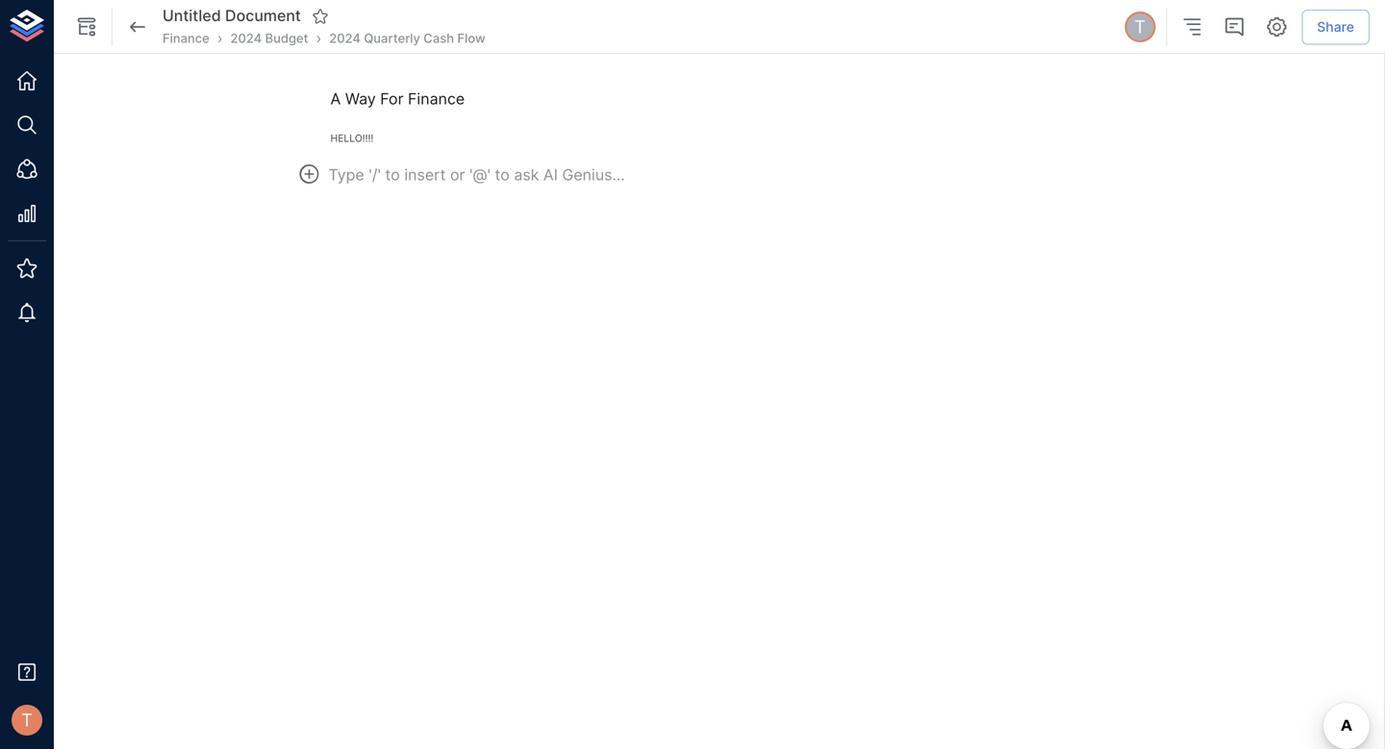Task type: locate. For each thing, give the bounding box(es) containing it.
way
[[345, 90, 376, 108]]

1 horizontal spatial ›
[[316, 29, 322, 47]]

0 vertical spatial finance
[[163, 31, 210, 46]]

finance down untitled
[[163, 31, 210, 46]]

2024 left quarterly
[[329, 31, 361, 46]]

0 horizontal spatial finance
[[163, 31, 210, 46]]

a way for finance
[[331, 90, 465, 108]]

document
[[225, 6, 301, 25]]

› down the favorite icon
[[316, 29, 322, 47]]

t button
[[1122, 9, 1159, 45], [6, 700, 48, 742]]

› down untitled document at the left top
[[217, 29, 223, 47]]

0 horizontal spatial ›
[[217, 29, 223, 47]]

finance
[[163, 31, 210, 46], [408, 90, 465, 108]]

1 vertical spatial finance
[[408, 90, 465, 108]]

untitled document
[[163, 6, 301, 25]]

›
[[217, 29, 223, 47], [316, 29, 322, 47]]

1 vertical spatial t
[[21, 710, 33, 731]]

for
[[380, 90, 404, 108]]

flow
[[458, 31, 486, 46]]

a
[[331, 90, 341, 108]]

cash
[[424, 31, 454, 46]]

1 horizontal spatial t
[[1135, 16, 1146, 37]]

finance right for
[[408, 90, 465, 108]]

1 horizontal spatial t button
[[1122, 9, 1159, 45]]

1 2024 from the left
[[231, 31, 262, 46]]

settings image
[[1266, 15, 1289, 38]]

1 vertical spatial t button
[[6, 700, 48, 742]]

1 horizontal spatial 2024
[[329, 31, 361, 46]]

2024 budget link
[[231, 30, 308, 47]]

untitled
[[163, 6, 221, 25]]

show wiki image
[[75, 15, 98, 38]]

2024
[[231, 31, 262, 46], [329, 31, 361, 46]]

0 vertical spatial t button
[[1122, 9, 1159, 45]]

2024 down untitled document at the left top
[[231, 31, 262, 46]]

t
[[1135, 16, 1146, 37], [21, 710, 33, 731]]

finance link
[[163, 30, 210, 47]]

0 horizontal spatial 2024
[[231, 31, 262, 46]]



Task type: vqa. For each thing, say whether or not it's contained in the screenshot.
Search Assets... text field
no



Task type: describe. For each thing, give the bounding box(es) containing it.
0 horizontal spatial t
[[21, 710, 33, 731]]

2024 quarterly cash flow link
[[329, 30, 486, 47]]

go back image
[[126, 15, 149, 38]]

quarterly
[[364, 31, 420, 46]]

1 horizontal spatial finance
[[408, 90, 465, 108]]

comments image
[[1224, 15, 1247, 38]]

hello!!!!
[[331, 132, 374, 144]]

finance inside finance › 2024 budget › 2024 quarterly cash flow
[[163, 31, 210, 46]]

finance › 2024 budget › 2024 quarterly cash flow
[[163, 29, 486, 47]]

2 › from the left
[[316, 29, 322, 47]]

share
[[1318, 19, 1355, 35]]

0 horizontal spatial t button
[[6, 700, 48, 742]]

2 2024 from the left
[[329, 31, 361, 46]]

table of contents image
[[1181, 15, 1204, 38]]

favorite image
[[312, 8, 329, 25]]

0 vertical spatial t
[[1135, 16, 1146, 37]]

1 › from the left
[[217, 29, 223, 47]]

share button
[[1302, 9, 1371, 45]]

budget
[[265, 31, 308, 46]]



